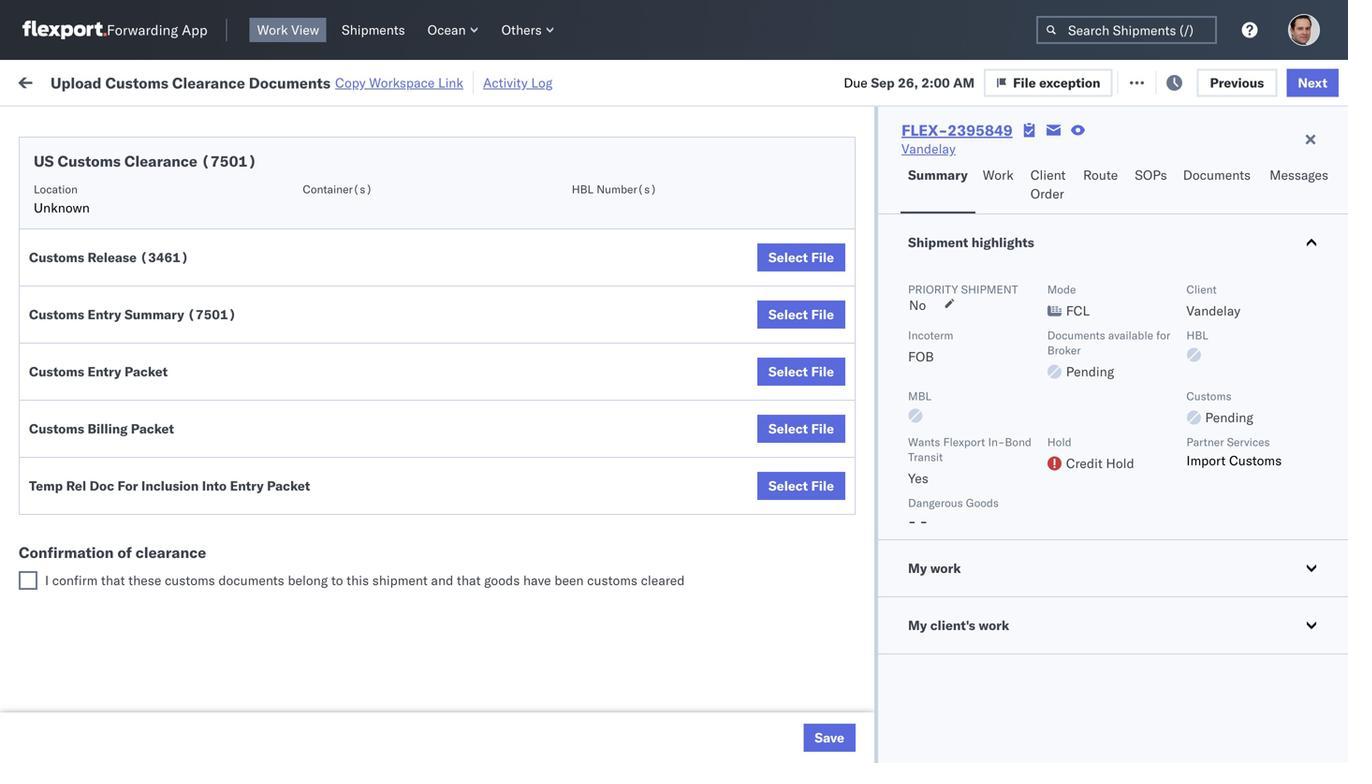 Task type: vqa. For each thing, say whether or not it's contained in the screenshot.
bottom CONSIGNEE
yes



Task type: locate. For each thing, give the bounding box(es) containing it.
0 horizontal spatial hold
[[1048, 435, 1072, 449]]

bosch ocean test
[[817, 188, 924, 204], [695, 229, 802, 245], [817, 229, 924, 245], [695, 270, 802, 287], [817, 270, 924, 287], [695, 311, 802, 328], [817, 311, 924, 328], [695, 353, 802, 369], [817, 353, 924, 369], [695, 394, 802, 410], [817, 394, 924, 410], [695, 435, 802, 451], [817, 435, 924, 451], [695, 476, 802, 493], [817, 476, 924, 493], [817, 517, 924, 534], [817, 559, 924, 575]]

from down the customs entry summary (7501)
[[146, 342, 173, 359]]

import down app
[[158, 73, 200, 89]]

1 1:59 from the top
[[302, 188, 330, 204]]

vandelay
[[902, 140, 956, 157], [1187, 302, 1241, 319]]

3 schedule delivery appointment link from the top
[[43, 474, 230, 493]]

customs right been
[[587, 572, 638, 589]]

4 resize handle column header from the left
[[663, 145, 686, 763]]

pickup for first schedule pickup from los angeles, ca button from the bottom
[[102, 590, 142, 606]]

2 vertical spatial integration
[[817, 723, 881, 740]]

2 lhuu7894563, uetu5238478 from the top
[[1154, 558, 1345, 575]]

customs up partner
[[1187, 389, 1232, 403]]

hbl for hbl
[[1187, 328, 1209, 342]]

1 horizontal spatial client
[[1187, 282, 1217, 296]]

work
[[257, 22, 288, 38], [203, 73, 236, 89], [983, 167, 1014, 183]]

schedule pickup from los angeles, ca link down upload customs clearance documents button
[[43, 424, 266, 461]]

am
[[953, 74, 975, 91], [333, 188, 355, 204], [333, 229, 355, 245], [333, 270, 355, 287], [333, 394, 355, 410], [333, 476, 355, 493], [333, 559, 355, 575]]

from for second schedule pickup from los angeles, ca button from the bottom
[[146, 425, 173, 441]]

1 vertical spatial consignee
[[903, 600, 966, 616]]

schedule pickup from los angeles, ca for 3rd schedule pickup from los angeles, ca button from the bottom of the page
[[43, 342, 252, 377]]

schedule pickup from los angeles, ca up upload customs clearance documents link
[[43, 342, 252, 377]]

2022
[[435, 188, 467, 204], [435, 229, 467, 245], [435, 270, 467, 287], [434, 394, 466, 410], [442, 476, 475, 493], [442, 559, 475, 575]]

schedule pickup from los angeles, ca button down the us customs clearance (7501)
[[43, 218, 266, 257]]

ocean fcl
[[573, 188, 639, 204], [573, 229, 639, 245], [573, 270, 639, 287], [573, 394, 639, 410], [573, 559, 639, 575]]

workitem
[[21, 153, 70, 167]]

exception down search shipments (/) text field
[[1056, 73, 1117, 89]]

los inside confirm pickup from los angeles, ca
[[169, 507, 190, 524]]

1 vertical spatial my work
[[908, 560, 961, 576]]

6 ca from the top
[[43, 608, 61, 625]]

client inside button
[[1031, 167, 1066, 183]]

summary down vandelay "link"
[[908, 167, 968, 183]]

0 vertical spatial hold
[[1048, 435, 1072, 449]]

consignee button
[[807, 149, 976, 168]]

that right and on the left of the page
[[457, 572, 481, 589]]

4 select file from the top
[[769, 420, 834, 437]]

angeles, for 3rd schedule pickup from los angeles, ca button from the bottom of the page
[[201, 342, 252, 359]]

confirm inside confirm pickup from los angeles, ca
[[43, 507, 91, 524]]

los down clearance
[[177, 590, 198, 606]]

appointment down the (3461)
[[153, 310, 230, 327]]

appointment up "confirm pickup from los angeles, ca" link
[[153, 475, 230, 492]]

1 vertical spatial schedule delivery appointment button
[[43, 310, 230, 330]]

activity log button
[[483, 71, 553, 94]]

1 vertical spatial pending
[[1206, 409, 1254, 426]]

temp
[[29, 478, 63, 494]]

los down inclusion
[[169, 507, 190, 524]]

my
[[19, 68, 49, 94], [908, 560, 927, 576], [908, 617, 927, 634]]

1 vertical spatial confirm
[[43, 558, 91, 574]]

1 schedule delivery appointment from the top
[[43, 187, 230, 203]]

1 horizontal spatial customs
[[587, 572, 638, 589]]

1 vertical spatial work
[[931, 560, 961, 576]]

flex-1846748
[[1034, 188, 1131, 204], [1034, 229, 1131, 245], [1034, 270, 1131, 287], [1034, 311, 1131, 328], [1034, 353, 1131, 369]]

file for temp rel doc for inclusion into entry packet
[[812, 478, 834, 494]]

1 integration test account - karl lagerfeld from the top
[[817, 641, 1060, 657]]

2 vertical spatial schedule delivery appointment button
[[43, 474, 230, 495]]

0 horizontal spatial pending
[[1066, 363, 1115, 380]]

consignee
[[817, 153, 871, 167], [903, 600, 966, 616]]

1 vertical spatial dec
[[391, 559, 415, 575]]

3 schedule pickup from los angeles, ca link from the top
[[43, 341, 266, 379]]

i
[[45, 572, 49, 589]]

test123456
[[1276, 229, 1349, 245]]

transit
[[908, 450, 943, 464]]

documents up customs billing packet
[[43, 402, 111, 419]]

number(s)
[[597, 182, 657, 196]]

2 select file from the top
[[769, 306, 834, 323]]

resize handle column header
[[268, 145, 290, 763], [476, 145, 498, 763], [541, 145, 564, 763], [663, 145, 686, 763], [785, 145, 807, 763], [972, 145, 995, 763], [1122, 145, 1144, 763], [1244, 145, 1266, 763], [1315, 145, 1337, 763]]

1 cst, from the top
[[358, 394, 387, 410]]

0 vertical spatial lhuu7894563,
[[1154, 435, 1250, 451]]

1 vertical spatial packet
[[131, 420, 174, 437]]

my inside button
[[908, 617, 927, 634]]

cdt,
[[358, 188, 388, 204], [358, 229, 388, 245], [358, 270, 388, 287]]

0 horizontal spatial work
[[54, 68, 102, 94]]

5 flex-1846748 from the top
[[1034, 353, 1131, 369]]

1 vertical spatial cst,
[[358, 476, 387, 493]]

file exception down search shipments (/) text field
[[1029, 73, 1117, 89]]

1 vertical spatial shipment
[[372, 572, 428, 589]]

0 vertical spatial work
[[54, 68, 102, 94]]

due sep 26, 2:00 am
[[844, 74, 975, 91]]

dec left 14,
[[391, 476, 415, 493]]

summary inside button
[[908, 167, 968, 183]]

3 ceau7522281, hlxu6269489, from the top
[[1154, 311, 1349, 327]]

(7501) down the (3461)
[[187, 306, 236, 323]]

file exception button
[[1000, 67, 1129, 95], [1000, 67, 1129, 95], [984, 69, 1113, 97], [984, 69, 1113, 97]]

schedule pickup from los angeles, ca for first schedule pickup from los angeles, ca button from the bottom
[[43, 590, 252, 625]]

2 vertical spatial schedule delivery appointment
[[43, 475, 230, 492]]

import
[[158, 73, 200, 89], [1187, 452, 1226, 469]]

1 vertical spatial 5,
[[419, 229, 431, 245]]

angeles, inside confirm pickup from los angeles, ca
[[193, 507, 245, 524]]

customs inside upload customs clearance documents
[[89, 383, 142, 400]]

1 vertical spatial account
[[913, 682, 962, 699]]

1:59 am cdt, nov 5, 2022 for 2nd schedule pickup from los angeles, ca button from the top of the page
[[302, 270, 467, 287]]

4 ca from the top
[[43, 443, 61, 460]]

2 vertical spatial 1:59 am cdt, nov 5, 2022
[[302, 270, 467, 287]]

2 schedule pickup from los angeles, ca from the top
[[43, 260, 252, 295]]

work left id at top
[[983, 167, 1014, 183]]

1889466
[[1074, 435, 1131, 451]]

5 select from the top
[[769, 478, 808, 494]]

my inside button
[[908, 560, 927, 576]]

cst, for 1:59
[[358, 476, 387, 493]]

1 vertical spatial uetu5238478
[[1254, 558, 1345, 575]]

customs billing packet
[[29, 420, 174, 437]]

select file button for customs release (3461)
[[757, 243, 846, 272]]

1 vertical spatial my
[[908, 560, 927, 576]]

container numbers button
[[1144, 141, 1247, 175]]

2 select file button from the top
[[757, 301, 846, 329]]

my up bookings test consignee at the right bottom of page
[[908, 560, 927, 576]]

1 vertical spatial appointment
[[153, 310, 230, 327]]

3 ocean fcl from the top
[[573, 270, 639, 287]]

shipment down highlights
[[961, 282, 1018, 296]]

consignee up client's
[[903, 600, 966, 616]]

that
[[101, 572, 125, 589], [457, 572, 481, 589]]

ocean fcl for confirm delivery button
[[573, 559, 639, 575]]

clearance down import work
[[124, 152, 197, 170]]

work down app
[[203, 73, 236, 89]]

1846748 down available
[[1074, 353, 1131, 369]]

1 vertical spatial (7501)
[[187, 306, 236, 323]]

1846748 down route
[[1074, 188, 1131, 204]]

schedule pickup from los angeles, ca link down clearance
[[43, 589, 266, 626]]

1 vertical spatial entry
[[88, 363, 121, 380]]

upload customs clearance documents
[[43, 383, 205, 419]]

0 vertical spatial consignee
[[817, 153, 871, 167]]

customs left billing
[[29, 420, 84, 437]]

work right client's
[[979, 617, 1010, 634]]

select file for customs entry summary (7501)
[[769, 306, 834, 323]]

0 vertical spatial work
[[257, 22, 288, 38]]

entry for packet
[[88, 363, 121, 380]]

1 vertical spatial work
[[203, 73, 236, 89]]

0 vertical spatial schedule delivery appointment link
[[43, 186, 230, 205]]

ca up temp
[[43, 443, 61, 460]]

0 vertical spatial hbl
[[572, 182, 594, 196]]

None checkbox
[[19, 571, 37, 590]]

2 horizontal spatial work
[[979, 617, 1010, 634]]

1 vertical spatial karl
[[977, 682, 1001, 699]]

2 cdt, from the top
[[358, 229, 388, 245]]

uetu5238478
[[1254, 435, 1345, 451], [1254, 558, 1345, 575]]

4 1846748 from the top
[[1074, 311, 1131, 328]]

schedule pickup from los angeles, ca button down upload customs clearance documents button
[[43, 424, 266, 463]]

documents
[[249, 73, 331, 92], [1183, 167, 1251, 183], [1048, 328, 1106, 342], [43, 402, 111, 419]]

3 select file button from the top
[[757, 358, 846, 386]]

2 vertical spatial appointment
[[153, 475, 230, 492]]

import down partner
[[1187, 452, 1226, 469]]

view
[[291, 22, 319, 38]]

integration test account - karl lagerfeld
[[817, 641, 1060, 657], [817, 682, 1060, 699], [817, 723, 1060, 740]]

documents down container
[[1183, 167, 1251, 183]]

forwarding
[[107, 21, 178, 39]]

ca up customs billing packet
[[43, 361, 61, 377]]

my work inside button
[[908, 560, 961, 576]]

0 vertical spatial uetu5238478
[[1254, 435, 1345, 451]]

next button
[[1287, 69, 1339, 97]]

0 vertical spatial import
[[158, 73, 200, 89]]

0 horizontal spatial customs
[[165, 572, 215, 589]]

my work down flexport. image
[[19, 68, 102, 94]]

pickup inside confirm pickup from los angeles, ca
[[94, 507, 135, 524]]

test
[[899, 188, 924, 204], [777, 229, 802, 245], [899, 229, 924, 245], [777, 270, 802, 287], [899, 270, 924, 287], [777, 311, 802, 328], [899, 311, 924, 328], [777, 353, 802, 369], [899, 353, 924, 369], [777, 394, 802, 410], [899, 394, 924, 410], [777, 435, 802, 451], [899, 435, 924, 451], [777, 476, 802, 493], [899, 476, 924, 493], [899, 517, 924, 534], [899, 559, 924, 575], [875, 600, 900, 616], [885, 641, 909, 657], [885, 682, 909, 699], [885, 723, 909, 740]]

1 ceau7522281, hlxu6269489, from the top
[[1154, 229, 1349, 245]]

14,
[[419, 476, 439, 493]]

pickup for 5th schedule pickup from los angeles, ca button from the bottom of the page
[[102, 219, 142, 235]]

lagerfeld
[[1005, 641, 1060, 657], [1005, 682, 1060, 699], [1005, 723, 1060, 740]]

1:59 am cdt, nov 5, 2022 for 5th schedule pickup from los angeles, ca button from the bottom of the page
[[302, 229, 467, 245]]

1 vertical spatial lhuu7894563, uetu5238478
[[1154, 558, 1345, 575]]

entry down the customs release (3461)
[[88, 306, 121, 323]]

of
[[117, 543, 132, 562]]

4 select from the top
[[769, 420, 808, 437]]

5 schedule pickup from los angeles, ca from the top
[[43, 590, 252, 625]]

1 dec from the top
[[391, 476, 415, 493]]

select file for customs entry packet
[[769, 363, 834, 380]]

file for customs billing packet
[[812, 420, 834, 437]]

clearance down app
[[172, 73, 245, 92]]

hbl right 'for' at top
[[1187, 328, 1209, 342]]

confirm pickup from los angeles, ca button
[[43, 506, 266, 546]]

pickup down doc
[[94, 507, 135, 524]]

upload down flexport. image
[[51, 73, 102, 92]]

ca down i
[[43, 608, 61, 625]]

schedule pickup from los angeles, ca link down the us customs clearance (7501)
[[43, 218, 266, 255]]

clearance for upload customs clearance documents copy workspace link
[[172, 73, 245, 92]]

(7501) down upload customs clearance documents copy workspace link
[[201, 152, 257, 170]]

5 schedule pickup from los angeles, ca link from the top
[[43, 589, 266, 626]]

on
[[478, 73, 493, 89]]

confirm delivery
[[43, 558, 142, 574]]

client for order
[[1031, 167, 1066, 183]]

2 vertical spatial schedule delivery appointment link
[[43, 474, 230, 493]]

2 select from the top
[[769, 306, 808, 323]]

0 vertical spatial clearance
[[172, 73, 245, 92]]

2 schedule pickup from los angeles, ca button from the top
[[43, 259, 266, 298]]

1 vertical spatial lagerfeld
[[1005, 682, 1060, 699]]

1846748 up available
[[1074, 270, 1131, 287]]

1 horizontal spatial pending
[[1206, 409, 1254, 426]]

select file button for customs billing packet
[[757, 415, 846, 443]]

1 vertical spatial 1:59 am cdt, nov 5, 2022
[[302, 229, 467, 245]]

3 schedule pickup from los angeles, ca from the top
[[43, 342, 252, 377]]

client inside client vandelay incoterm fob
[[1187, 282, 1217, 296]]

2 vertical spatial work
[[983, 167, 1014, 183]]

file for customs entry packet
[[812, 363, 834, 380]]

3 hlxu6269489, from the top
[[1253, 311, 1349, 327]]

schedule delivery appointment down the us customs clearance (7501)
[[43, 187, 230, 203]]

from up the (3461)
[[146, 219, 173, 235]]

los
[[177, 219, 198, 235], [177, 260, 198, 276], [177, 342, 198, 359], [177, 425, 198, 441], [169, 507, 190, 524], [177, 590, 198, 606]]

shipments
[[342, 22, 405, 38]]

2 ceau7522281, hlxu6269489, from the top
[[1154, 270, 1349, 286]]

select for customs release (3461)
[[769, 249, 808, 265]]

0 vertical spatial account
[[913, 641, 962, 657]]

confirm
[[52, 572, 98, 589]]

packet for customs entry packet
[[125, 363, 168, 380]]

customs down customs entry packet
[[89, 383, 142, 400]]

dec left 24,
[[391, 559, 415, 575]]

0 vertical spatial confirm
[[43, 507, 91, 524]]

ca up confirmation
[[43, 526, 61, 542]]

bosch
[[817, 188, 854, 204], [695, 229, 732, 245], [817, 229, 854, 245], [695, 270, 732, 287], [817, 270, 854, 287], [695, 311, 732, 328], [817, 311, 854, 328], [695, 353, 732, 369], [817, 353, 854, 369], [695, 394, 732, 410], [817, 394, 854, 410], [695, 435, 732, 451], [817, 435, 854, 451], [695, 476, 732, 493], [817, 476, 854, 493], [817, 517, 854, 534], [817, 559, 854, 575]]

5 ocean fcl from the top
[[573, 559, 639, 575]]

pickup up netherlands
[[102, 713, 142, 730]]

packet for customs billing packet
[[131, 420, 174, 437]]

schedule delivery appointment button up confirm pickup from los angeles, ca
[[43, 474, 230, 495]]

shipment
[[908, 234, 969, 251]]

0 vertical spatial dec
[[391, 476, 415, 493]]

from down these
[[146, 590, 173, 606]]

workitem button
[[11, 149, 272, 168]]

1 vertical spatial integration test account - karl lagerfeld
[[817, 682, 1060, 699]]

1 vertical spatial hbl
[[1187, 328, 1209, 342]]

165
[[451, 73, 475, 89]]

1:59
[[302, 188, 330, 204], [302, 229, 330, 245], [302, 270, 330, 287], [302, 476, 330, 493]]

upload inside upload customs clearance documents
[[43, 383, 86, 400]]

3 select from the top
[[769, 363, 808, 380]]

packet up upload customs clearance documents link
[[125, 363, 168, 380]]

my for my client's work button
[[908, 617, 927, 634]]

pickup inside schedule pickup from rotterdam, netherlands
[[102, 713, 142, 730]]

documents up broker
[[1048, 328, 1106, 342]]

hold up credit
[[1048, 435, 1072, 449]]

schedule pickup from los angeles, ca link for second schedule pickup from los angeles, ca button from the bottom
[[43, 424, 266, 461]]

from inside confirm pickup from los angeles, ca
[[138, 507, 166, 524]]

ocean inside 'button'
[[428, 22, 466, 38]]

confirm delivery link
[[43, 557, 142, 575]]

client for vandelay
[[1187, 282, 1217, 296]]

schedule delivery appointment button down the us customs clearance (7501)
[[43, 186, 230, 206]]

from for 2nd schedule pickup from los angeles, ca button from the top of the page
[[146, 260, 173, 276]]

los up the customs entry summary (7501)
[[177, 260, 198, 276]]

ca for second schedule pickup from los angeles, ca button from the bottom
[[43, 443, 61, 460]]

4 1:59 from the top
[[302, 476, 330, 493]]

my down bookings test consignee at the right bottom of page
[[908, 617, 927, 634]]

save
[[815, 730, 845, 746]]

0 vertical spatial lagerfeld
[[1005, 641, 1060, 657]]

schedule pickup from los angeles, ca down upload customs clearance documents button
[[43, 425, 252, 460]]

2 vertical spatial karl
[[977, 723, 1001, 740]]

schedule inside schedule pickup from rotterdam, netherlands
[[43, 713, 98, 730]]

2 vertical spatial lagerfeld
[[1005, 723, 1060, 740]]

entry
[[88, 306, 121, 323], [88, 363, 121, 380], [230, 478, 264, 494]]

ocean fcl for 5th schedule pickup from los angeles, ca button from the bottom of the page
[[573, 229, 639, 245]]

work inside button
[[931, 560, 961, 576]]

ocean fcl for 2nd schedule pickup from los angeles, ca button from the top of the page
[[573, 270, 639, 287]]

select file button for customs entry packet
[[757, 358, 846, 386]]

1 horizontal spatial import
[[1187, 452, 1226, 469]]

confirm pickup from los angeles, ca
[[43, 507, 245, 542]]

2 1:59 from the top
[[302, 229, 330, 245]]

flexport
[[944, 435, 986, 449]]

2 confirm from the top
[[43, 558, 91, 574]]

ca down unknown
[[43, 237, 61, 254]]

615
[[364, 73, 389, 89]]

appointment for 1st schedule delivery appointment link from the top
[[153, 187, 230, 203]]

belong
[[288, 572, 328, 589]]

workspace
[[369, 74, 435, 91]]

from for confirm pickup from los angeles, ca button
[[138, 507, 166, 524]]

maeu94084
[[1276, 641, 1349, 657]]

1 horizontal spatial work
[[931, 560, 961, 576]]

1 vertical spatial upload
[[43, 383, 86, 400]]

schedule pickup from los angeles, ca for 5th schedule pickup from los angeles, ca button from the bottom of the page
[[43, 219, 252, 254]]

cst, left 9,
[[358, 394, 387, 410]]

schedule pickup from los angeles, ca down these
[[43, 590, 252, 625]]

sops
[[1135, 167, 1167, 183]]

schedule pickup from los angeles, ca button
[[43, 218, 266, 257], [43, 259, 266, 298], [43, 341, 266, 381], [43, 424, 266, 463], [43, 589, 266, 628]]

customs
[[165, 572, 215, 589], [587, 572, 638, 589]]

packet down upload customs clearance documents link
[[131, 420, 174, 437]]

0 vertical spatial packet
[[125, 363, 168, 380]]

dec for 24,
[[391, 559, 415, 575]]

1 lhuu7894563, uetu5238478 from the top
[[1154, 435, 1345, 451]]

4 schedule pickup from los angeles, ca from the top
[[43, 425, 252, 460]]

select for customs entry summary (7501)
[[769, 306, 808, 323]]

0 vertical spatial shipment
[[961, 282, 1018, 296]]

work down flexport. image
[[54, 68, 102, 94]]

2 vertical spatial cst,
[[358, 559, 387, 575]]

clearance inside upload customs clearance documents
[[145, 383, 205, 400]]

3 1:59 from the top
[[302, 270, 330, 287]]

documents
[[219, 572, 284, 589]]

customs up customs entry packet
[[29, 306, 84, 323]]

flexport. image
[[22, 21, 107, 39]]

Search Shipments (/) text field
[[1037, 16, 1217, 44]]

2 uetu5238478 from the top
[[1254, 558, 1345, 575]]

integration
[[817, 641, 881, 657], [817, 682, 881, 699], [817, 723, 881, 740]]

0 vertical spatial integration
[[817, 641, 881, 657]]

(7501) for customs entry summary (7501)
[[187, 306, 236, 323]]

0 vertical spatial client
[[1031, 167, 1066, 183]]

9 resize handle column header from the left
[[1315, 145, 1337, 763]]

upload down customs entry packet
[[43, 383, 86, 400]]

2 vertical spatial 5,
[[419, 270, 431, 287]]

(7501) for us customs clearance (7501)
[[201, 152, 257, 170]]

1 1:59 am cdt, nov 5, 2022 from the top
[[302, 188, 467, 204]]

nov
[[392, 188, 416, 204], [392, 229, 416, 245], [392, 270, 416, 287], [391, 394, 415, 410]]

credit hold
[[1066, 455, 1135, 472]]

schedule delivery appointment up confirm pickup from los angeles, ca
[[43, 475, 230, 492]]

schedule pickup from los angeles, ca down the us customs clearance (7501)
[[43, 219, 252, 254]]

1 vertical spatial schedule delivery appointment link
[[43, 310, 230, 328]]

1 schedule pickup from los angeles, ca link from the top
[[43, 218, 266, 255]]

inclusion
[[141, 478, 199, 494]]

2 ocean fcl from the top
[[573, 229, 639, 245]]

4 ceau7522281, hlxu6269489, from the top
[[1154, 352, 1349, 369]]

customs down clearance
[[165, 572, 215, 589]]

work down dangerous goods - -
[[931, 560, 961, 576]]

upload
[[51, 73, 102, 92], [43, 383, 86, 400]]

schedule delivery appointment up customs entry packet
[[43, 310, 230, 327]]

customs inside "partner services import customs"
[[1230, 452, 1282, 469]]

1 horizontal spatial work
[[257, 22, 288, 38]]

from left 'rotterdam,'
[[146, 713, 173, 730]]

2 vertical spatial clearance
[[145, 383, 205, 400]]

schedule delivery appointment link down the us customs clearance (7501)
[[43, 186, 230, 205]]

from right release
[[146, 260, 173, 276]]

26,
[[898, 74, 919, 91]]

from down upload customs clearance documents button
[[146, 425, 173, 441]]

yes
[[908, 470, 929, 487]]

9 schedule from the top
[[43, 713, 98, 730]]

0 vertical spatial cst,
[[358, 394, 387, 410]]

ceau7522281,
[[1154, 229, 1250, 245], [1154, 270, 1250, 286], [1154, 311, 1250, 327], [1154, 352, 1250, 369], [1154, 393, 1250, 410]]

1 horizontal spatial vandelay
[[1187, 302, 1241, 319]]

0 horizontal spatial vandelay
[[902, 140, 956, 157]]

3 ca from the top
[[43, 361, 61, 377]]

2 5, from the top
[[419, 229, 431, 245]]

1 horizontal spatial consignee
[[903, 600, 966, 616]]

risk
[[407, 73, 429, 89]]

1 select from the top
[[769, 249, 808, 265]]

next
[[1298, 74, 1328, 91]]

1846748 up documents available for broker
[[1074, 311, 1131, 328]]

0 vertical spatial my work
[[19, 68, 102, 94]]

pickup
[[102, 219, 142, 235], [102, 260, 142, 276], [102, 342, 142, 359], [102, 425, 142, 441], [94, 507, 135, 524], [102, 590, 142, 606], [102, 713, 142, 730]]

documents inside documents available for broker
[[1048, 328, 1106, 342]]

ca inside confirm pickup from los angeles, ca
[[43, 526, 61, 542]]

appointment for 2nd schedule delivery appointment link from the bottom
[[153, 310, 230, 327]]

file exception
[[1029, 73, 1117, 89], [1013, 74, 1101, 91]]

2 appointment from the top
[[153, 310, 230, 327]]

schedule delivery appointment link up confirm pickup from los angeles, ca
[[43, 474, 230, 493]]

action
[[1284, 73, 1326, 89]]

0 vertical spatial (7501)
[[201, 152, 257, 170]]

packet right into
[[267, 478, 310, 494]]

0 vertical spatial schedule delivery appointment
[[43, 187, 230, 203]]

1 ocean fcl from the top
[[573, 188, 639, 204]]

5 ceau7522281, from the top
[[1154, 393, 1250, 410]]

work for work button
[[983, 167, 1014, 183]]

work
[[54, 68, 102, 94], [931, 560, 961, 576], [979, 617, 1010, 634]]

ca down the customs release (3461)
[[43, 279, 61, 295]]

1 appointment from the top
[[153, 187, 230, 203]]

pending up services
[[1206, 409, 1254, 426]]

summary down the (3461)
[[125, 306, 184, 323]]

0 vertical spatial lhuu7894563, uetu5238478
[[1154, 435, 1345, 451]]

2 horizontal spatial work
[[983, 167, 1014, 183]]

2 vertical spatial cdt,
[[358, 270, 388, 287]]

pickup up release
[[102, 219, 142, 235]]

5 ca from the top
[[43, 526, 61, 542]]

1 vertical spatial clearance
[[124, 152, 197, 170]]

1 select file from the top
[[769, 249, 834, 265]]

2 lagerfeld from the top
[[1005, 682, 1060, 699]]

0 vertical spatial integration test account - karl lagerfeld
[[817, 641, 1060, 657]]

entry right into
[[230, 478, 264, 494]]

incoterm
[[908, 328, 954, 342]]

4 schedule pickup from los angeles, ca link from the top
[[43, 424, 266, 461]]

3 resize handle column header from the left
[[541, 145, 564, 763]]

bond
[[1005, 435, 1032, 449]]

0 vertical spatial schedule delivery appointment button
[[43, 186, 230, 206]]

upload for upload customs clearance documents copy workspace link
[[51, 73, 102, 92]]

1 horizontal spatial my work
[[908, 560, 961, 576]]

1846748 down "route" button
[[1074, 229, 1131, 245]]

shipment left and on the left of the page
[[372, 572, 428, 589]]

from for first schedule pickup from los angeles, ca button from the bottom
[[146, 590, 173, 606]]

clearance down customs entry packet
[[145, 383, 205, 400]]

pending for documents available for broker
[[1066, 363, 1115, 380]]

3 1:59 am cdt, nov 5, 2022 from the top
[[302, 270, 467, 287]]

2 vertical spatial my
[[908, 617, 927, 634]]

schedule pickup from los angeles, ca button up upload customs clearance documents link
[[43, 341, 266, 381]]

2 customs from the left
[[587, 572, 638, 589]]

schedule pickup from los angeles, ca up the customs entry summary (7501)
[[43, 260, 252, 295]]

that down confirmation of clearance
[[101, 572, 125, 589]]

customs
[[105, 73, 168, 92], [58, 152, 121, 170], [29, 249, 84, 265], [29, 306, 84, 323], [29, 363, 84, 380], [89, 383, 142, 400], [1187, 389, 1232, 403], [29, 420, 84, 437], [1230, 452, 1282, 469]]

angeles, for 2nd schedule pickup from los angeles, ca button from the top of the page
[[201, 260, 252, 276]]

4 ceau7522281, from the top
[[1154, 352, 1250, 369]]

0 horizontal spatial that
[[101, 572, 125, 589]]

schedule pickup from los angeles, ca link up upload customs clearance documents link
[[43, 341, 266, 379]]

1 horizontal spatial hbl
[[1187, 328, 1209, 342]]

my client's work
[[908, 617, 1010, 634]]

0 vertical spatial appointment
[[153, 187, 230, 203]]

confirmation of clearance
[[19, 543, 206, 562]]

select for temp rel doc for inclusion into entry packet
[[769, 478, 808, 494]]

pickup up the customs entry summary (7501)
[[102, 260, 142, 276]]

1 vertical spatial cdt,
[[358, 229, 388, 245]]

0 vertical spatial 5,
[[419, 188, 431, 204]]

6 resize handle column header from the left
[[972, 145, 995, 763]]

route
[[1084, 167, 1118, 183]]

upload for upload customs clearance documents
[[43, 383, 86, 400]]

pending down broker
[[1066, 363, 1115, 380]]

1 vertical spatial client
[[1187, 282, 1217, 296]]

2 vertical spatial integration test account - karl lagerfeld
[[817, 723, 1060, 740]]

5 select file from the top
[[769, 478, 834, 494]]

1 horizontal spatial summary
[[908, 167, 968, 183]]

1 vertical spatial schedule delivery appointment
[[43, 310, 230, 327]]

1 confirm from the top
[[43, 507, 91, 524]]

0 horizontal spatial hbl
[[572, 182, 594, 196]]

customs down services
[[1230, 452, 1282, 469]]

select
[[769, 249, 808, 265], [769, 306, 808, 323], [769, 363, 808, 380], [769, 420, 808, 437], [769, 478, 808, 494]]

2 1:59 am cdt, nov 5, 2022 from the top
[[302, 229, 467, 245]]

work inside button
[[983, 167, 1014, 183]]

file for customs entry summary (7501)
[[812, 306, 834, 323]]

select for customs billing packet
[[769, 420, 808, 437]]

schedule pickup from los angeles, ca link for 3rd schedule pickup from los angeles, ca button from the bottom of the page
[[43, 341, 266, 379]]

0 vertical spatial upload
[[51, 73, 102, 92]]



Task type: describe. For each thing, give the bounding box(es) containing it.
8 schedule from the top
[[43, 590, 98, 606]]

2 hlxu6269489, from the top
[[1253, 270, 1349, 286]]

work button
[[976, 158, 1023, 214]]

flex-2395849 link
[[902, 121, 1013, 140]]

schedule pickup from los angeles, ca for second schedule pickup from los angeles, ca button from the bottom
[[43, 425, 252, 460]]

select file button for temp rel doc for inclusion into entry packet
[[757, 472, 846, 500]]

entry for summary
[[88, 306, 121, 323]]

1 resize handle column header from the left
[[268, 145, 290, 763]]

1 vertical spatial hold
[[1106, 455, 1135, 472]]

1 ceau7522281, from the top
[[1154, 229, 1250, 245]]

forwarding app link
[[22, 21, 208, 39]]

am for confirm delivery button
[[333, 559, 355, 575]]

8:00 am cst, dec 24, 2022
[[302, 559, 475, 575]]

track
[[497, 73, 527, 89]]

angeles, for 5th schedule pickup from los angeles, ca button from the bottom of the page
[[201, 219, 252, 235]]

angeles, for confirm pickup from los angeles, ca button
[[193, 507, 245, 524]]

location
[[34, 182, 78, 196]]

mode
[[1048, 282, 1076, 296]]

pickup for second schedule pickup from los angeles, ca button from the bottom
[[102, 425, 142, 441]]

us
[[34, 152, 54, 170]]

for
[[1157, 328, 1171, 342]]

1 hlxu6269489, from the top
[[1253, 229, 1349, 245]]

2130387
[[1074, 641, 1131, 657]]

2 karl from the top
[[977, 682, 1001, 699]]

3 5, from the top
[[419, 270, 431, 287]]

container
[[1154, 146, 1204, 160]]

am for upload customs clearance documents button
[[333, 394, 355, 410]]

been
[[555, 572, 584, 589]]

1 1846748 from the top
[[1074, 188, 1131, 204]]

2 flex-1846748 from the top
[[1034, 229, 1131, 245]]

documents inside button
[[1183, 167, 1251, 183]]

appointment for 1st schedule delivery appointment link from the bottom of the page
[[153, 475, 230, 492]]

clearance for upload customs clearance documents
[[145, 383, 205, 400]]

copy
[[335, 74, 366, 91]]

client vandelay incoterm fob
[[908, 282, 1241, 365]]

broker
[[1048, 343, 1081, 357]]

location unknown
[[34, 182, 90, 216]]

schedule pickup from los angeles, ca link for 5th schedule pickup from los angeles, ca button from the bottom of the page
[[43, 218, 266, 255]]

2 schedule delivery appointment from the top
[[43, 310, 230, 327]]

3 ceau7522281, from the top
[[1154, 311, 1250, 327]]

app
[[182, 21, 208, 39]]

documents available for broker
[[1048, 328, 1171, 357]]

165 on track
[[451, 73, 527, 89]]

1 karl from the top
[[977, 641, 1001, 657]]

pending for customs
[[1206, 409, 1254, 426]]

select file for customs billing packet
[[769, 420, 834, 437]]

work view
[[257, 22, 319, 38]]

select for customs entry packet
[[769, 363, 808, 380]]

others button
[[494, 18, 562, 42]]

pickup for 3rd schedule pickup from los angeles, ca button from the bottom of the page
[[102, 342, 142, 359]]

1:00
[[302, 394, 330, 410]]

copy workspace link button
[[335, 74, 464, 91]]

3 schedule delivery appointment from the top
[[43, 475, 230, 492]]

customs up customs billing packet
[[29, 363, 84, 380]]

2 ceau7522281, from the top
[[1154, 270, 1250, 286]]

log
[[531, 74, 553, 91]]

5 ceau7522281, hlxu6269489, from the top
[[1154, 393, 1349, 410]]

2 account from the top
[[913, 682, 962, 699]]

3 schedule from the top
[[43, 260, 98, 276]]

3 lagerfeld from the top
[[1005, 723, 1060, 740]]

rotterdam,
[[177, 713, 243, 730]]

mbl/mawb n
[[1276, 153, 1349, 167]]

save button
[[804, 724, 856, 752]]

1 flex-1846748 from the top
[[1034, 188, 1131, 204]]

batch action
[[1244, 73, 1326, 89]]

1 account from the top
[[913, 641, 962, 657]]

ca for first schedule pickup from los angeles, ca button from the bottom
[[43, 608, 61, 625]]

work inside button
[[979, 617, 1010, 634]]

schedule pickup from rotterdam, netherlands
[[43, 713, 243, 748]]

angeles, for second schedule pickup from los angeles, ca button from the bottom
[[201, 425, 252, 441]]

documents button
[[1176, 158, 1262, 214]]

bookings test consignee
[[817, 600, 966, 616]]

dangerous
[[908, 496, 963, 510]]

my for my work button
[[908, 560, 927, 576]]

netherlands
[[43, 732, 116, 748]]

delivery for confirm delivery button
[[94, 558, 142, 574]]

goods
[[484, 572, 520, 589]]

cst, for 8:00
[[358, 559, 387, 575]]

container numbers
[[1154, 146, 1204, 175]]

due
[[844, 74, 868, 91]]

documents inside upload customs clearance documents
[[43, 402, 111, 419]]

1 schedule delivery appointment button from the top
[[43, 186, 230, 206]]

2 schedule delivery appointment link from the top
[[43, 310, 230, 328]]

my work button
[[878, 540, 1349, 597]]

upload customs clearance documents link
[[43, 383, 266, 420]]

5 schedule pickup from los angeles, ca button from the top
[[43, 589, 266, 628]]

2 integration from the top
[[817, 682, 881, 699]]

2 vertical spatial packet
[[267, 478, 310, 494]]

goods
[[966, 496, 999, 510]]

customs entry packet
[[29, 363, 168, 380]]

customs up "location"
[[58, 152, 121, 170]]

1:59 am cst, dec 14, 2022
[[302, 476, 475, 493]]

1 schedule pickup from los angeles, ca button from the top
[[43, 218, 266, 257]]

pickup for confirm pickup from los angeles, ca button
[[94, 507, 135, 524]]

1 integration from the top
[[817, 641, 881, 657]]

for
[[118, 478, 138, 494]]

0 vertical spatial vandelay
[[902, 140, 956, 157]]

4 schedule from the top
[[43, 310, 98, 327]]

temp rel doc for inclusion into entry packet
[[29, 478, 310, 494]]

client order button
[[1023, 158, 1076, 214]]

los up the (3461)
[[177, 219, 198, 235]]

link
[[438, 74, 464, 91]]

4 schedule pickup from los angeles, ca button from the top
[[43, 424, 266, 463]]

available
[[1109, 328, 1154, 342]]

(3461)
[[140, 249, 189, 265]]

exception up flex id button
[[1040, 74, 1101, 91]]

upload customs clearance documents copy workspace link
[[51, 73, 464, 92]]

file exception up flex id button
[[1013, 74, 1101, 91]]

3 schedule delivery appointment button from the top
[[43, 474, 230, 495]]

delivery for 1st schedule delivery appointment button from the top of the page
[[102, 187, 150, 203]]

ca for 5th schedule pickup from los angeles, ca button from the bottom of the page
[[43, 237, 61, 254]]

from for 3rd schedule pickup from los angeles, ca button from the bottom of the page
[[146, 342, 173, 359]]

schedule pickup from los angeles, ca link for first schedule pickup from los angeles, ca button from the bottom
[[43, 589, 266, 626]]

1 uetu5238478 from the top
[[1254, 435, 1345, 451]]

numbers
[[1154, 161, 1200, 175]]

1 lhuu7894563, from the top
[[1154, 435, 1250, 451]]

confirm for confirm delivery
[[43, 558, 91, 574]]

nyku9743990
[[1253, 641, 1346, 657]]

7 schedule from the top
[[43, 475, 98, 492]]

2395849
[[948, 121, 1013, 140]]

ca for 2nd schedule pickup from los angeles, ca button from the top of the page
[[43, 279, 61, 295]]

import inside "partner services import customs"
[[1187, 452, 1226, 469]]

confirm delivery button
[[43, 557, 142, 577]]

delivery for third schedule delivery appointment button from the top of the page
[[102, 475, 150, 492]]

ca for confirm pickup from los angeles, ca button
[[43, 526, 61, 542]]

2 schedule from the top
[[43, 219, 98, 235]]

clearance
[[136, 543, 206, 562]]

confirm for confirm pickup from los angeles, ca
[[43, 507, 91, 524]]

clearance for us customs clearance (7501)
[[124, 152, 197, 170]]

bookings
[[817, 600, 871, 616]]

2 schedule delivery appointment button from the top
[[43, 310, 230, 330]]

select file for customs release (3461)
[[769, 249, 834, 265]]

into
[[202, 478, 227, 494]]

import work
[[158, 73, 236, 89]]

0 horizontal spatial work
[[203, 73, 236, 89]]

los up upload customs clearance documents link
[[177, 342, 198, 359]]

2 vertical spatial entry
[[230, 478, 264, 494]]

2 resize handle column header from the left
[[476, 145, 498, 763]]

rel
[[66, 478, 86, 494]]

1 cdt, from the top
[[358, 188, 388, 204]]

partner services import customs
[[1187, 435, 1282, 469]]

customs entry summary (7501)
[[29, 306, 236, 323]]

customs release (3461)
[[29, 249, 189, 265]]

ca for 3rd schedule pickup from los angeles, ca button from the bottom of the page
[[43, 361, 61, 377]]

gvcu5265864, nyku9743990
[[1154, 641, 1346, 657]]

documents down work view link
[[249, 73, 331, 92]]

2 that from the left
[[457, 572, 481, 589]]

sep
[[871, 74, 895, 91]]

delivery for second schedule delivery appointment button
[[102, 310, 150, 327]]

select file for temp rel doc for inclusion into entry packet
[[769, 478, 834, 494]]

flex id button
[[995, 149, 1126, 168]]

1:00 am cst, nov 9, 2022
[[302, 394, 466, 410]]

0 horizontal spatial import
[[158, 73, 200, 89]]

priority
[[908, 282, 958, 296]]

client order
[[1031, 167, 1066, 202]]

5 hlxu6269489, from the top
[[1253, 393, 1349, 410]]

2 1846748 from the top
[[1074, 229, 1131, 245]]

release
[[88, 249, 137, 265]]

2 lhuu7894563, from the top
[[1154, 558, 1250, 575]]

Search Work text field
[[719, 67, 924, 95]]

1 schedule delivery appointment link from the top
[[43, 186, 230, 205]]

am for 5th schedule pickup from los angeles, ca button from the bottom of the page
[[333, 229, 355, 245]]

0 horizontal spatial my work
[[19, 68, 102, 94]]

to
[[331, 572, 343, 589]]

3 account from the top
[[913, 723, 962, 740]]

7 resize handle column header from the left
[[1122, 145, 1144, 763]]

4 flex-1846748 from the top
[[1034, 311, 1131, 328]]

select file button for customs entry summary (7501)
[[757, 301, 846, 329]]

id
[[1028, 153, 1039, 167]]

mbl/mawb n button
[[1266, 149, 1349, 168]]

flex id
[[1004, 153, 1039, 167]]

schedule pickup from los angeles, ca link for 2nd schedule pickup from los angeles, ca button from the top of the page
[[43, 259, 266, 296]]

message
[[272, 73, 324, 89]]

1 customs from the left
[[165, 572, 215, 589]]

am for 2nd schedule pickup from los angeles, ca button from the top of the page
[[333, 270, 355, 287]]

5 resize handle column header from the left
[[785, 145, 807, 763]]

customs down the forwarding
[[105, 73, 168, 92]]

from inside schedule pickup from rotterdam, netherlands
[[146, 713, 173, 730]]

angeles, for first schedule pickup from los angeles, ca button from the bottom
[[201, 590, 252, 606]]

messages
[[1270, 167, 1329, 183]]

work for work view
[[257, 22, 288, 38]]

3 1846748 from the top
[[1074, 270, 1131, 287]]

message (0)
[[272, 73, 348, 89]]

1 that from the left
[[101, 572, 125, 589]]

0 vertical spatial my
[[19, 68, 49, 94]]

cdt, for 5th schedule pickup from los angeles, ca button from the bottom of the page
[[358, 229, 388, 245]]

5 1846748 from the top
[[1074, 353, 1131, 369]]

pickup for 2nd schedule pickup from los angeles, ca button from the top of the page
[[102, 260, 142, 276]]

dec for 14,
[[391, 476, 415, 493]]

customs down unknown
[[29, 249, 84, 265]]

previous
[[1210, 74, 1265, 91]]

1 vertical spatial summary
[[125, 306, 184, 323]]

at
[[392, 73, 404, 89]]

3 schedule pickup from los angeles, ca button from the top
[[43, 341, 266, 381]]

flex
[[1004, 153, 1025, 167]]

confirm pickup from los angeles, ca link
[[43, 506, 266, 544]]

client's
[[931, 617, 976, 634]]

others
[[502, 22, 542, 38]]

1 schedule from the top
[[43, 187, 98, 203]]

4 hlxu6269489, from the top
[[1253, 352, 1349, 369]]

3 karl from the top
[[977, 723, 1001, 740]]

5 schedule from the top
[[43, 342, 98, 359]]

am for third schedule delivery appointment button from the top of the page
[[333, 476, 355, 493]]

3 integration test account - karl lagerfeld from the top
[[817, 723, 1060, 740]]

2:00
[[922, 74, 950, 91]]

ocean fcl for upload customs clearance documents button
[[573, 394, 639, 410]]

cst, for 1:00
[[358, 394, 387, 410]]

shipment highlights
[[908, 234, 1035, 251]]

3 integration from the top
[[817, 723, 881, 740]]

3 flex-1846748 from the top
[[1034, 270, 1131, 287]]

schedule pickup from los angeles, ca for 2nd schedule pickup from los angeles, ca button from the top of the page
[[43, 260, 252, 295]]

hbl for hbl number(s)
[[572, 182, 594, 196]]

vandelay inside client vandelay incoterm fob
[[1187, 302, 1241, 319]]

6 schedule from the top
[[43, 425, 98, 441]]

1 5, from the top
[[419, 188, 431, 204]]

0 horizontal spatial shipment
[[372, 572, 428, 589]]

cdt, for 2nd schedule pickup from los angeles, ca button from the top of the page
[[358, 270, 388, 287]]

2 integration test account - karl lagerfeld from the top
[[817, 682, 1060, 699]]

wants
[[908, 435, 941, 449]]

gvcu5265864,
[[1154, 641, 1250, 657]]

shipment highlights button
[[878, 214, 1349, 271]]

file for customs release (3461)
[[812, 249, 834, 265]]

los down upload customs clearance documents button
[[177, 425, 198, 441]]

consignee inside consignee button
[[817, 153, 871, 167]]

8 resize handle column header from the left
[[1244, 145, 1266, 763]]

1 lagerfeld from the top
[[1005, 641, 1060, 657]]

from for 5th schedule pickup from los angeles, ca button from the bottom of the page
[[146, 219, 173, 235]]



